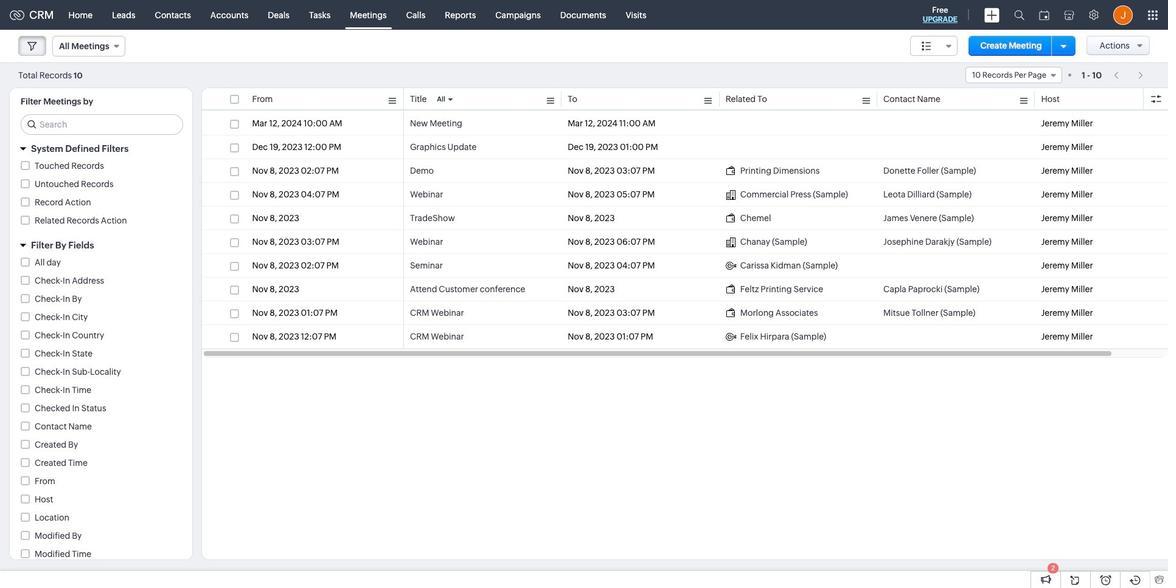 Task type: vqa. For each thing, say whether or not it's contained in the screenshot.
NAVIGATION
yes



Task type: describe. For each thing, give the bounding box(es) containing it.
search element
[[1007, 0, 1032, 30]]

size image
[[922, 41, 931, 52]]

profile element
[[1106, 0, 1140, 30]]

none field 'size'
[[910, 36, 958, 56]]

logo image
[[10, 10, 24, 20]]

search image
[[1014, 10, 1025, 20]]



Task type: locate. For each thing, give the bounding box(es) containing it.
create menu element
[[977, 0, 1007, 30]]

Search text field
[[21, 115, 183, 134]]

profile image
[[1113, 5, 1133, 25]]

calendar image
[[1039, 10, 1050, 20]]

None field
[[52, 36, 125, 57], [910, 36, 958, 56], [966, 67, 1062, 83], [52, 36, 125, 57], [966, 67, 1062, 83]]

row group
[[202, 112, 1168, 349]]

navigation
[[1108, 66, 1150, 84]]

create menu image
[[984, 8, 1000, 22]]



